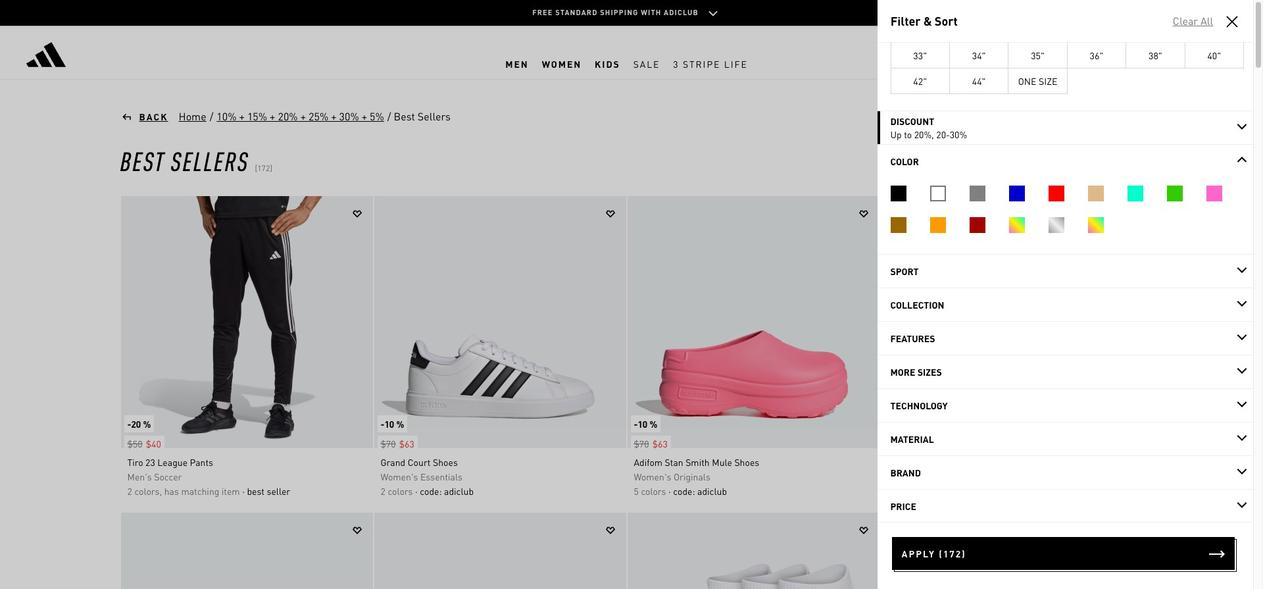 Task type: vqa. For each thing, say whether or not it's contained in the screenshot.
item
yes



Task type: locate. For each thing, give the bounding box(es) containing it.
$50 $40
[[127, 438, 161, 450], [888, 438, 921, 450]]

30% left 5%
[[339, 109, 359, 123]]

2 horizontal spatial 2
[[888, 485, 892, 497]]

% for tiro
[[143, 418, 151, 430]]

women's inside grand court shoes women's essentials 2 colors · code: adiclub
[[381, 471, 418, 482]]

10 up grand
[[385, 418, 394, 430]]

3 2 from the left
[[888, 485, 892, 497]]

23
[[146, 456, 155, 468], [906, 456, 915, 468]]

colors inside grand court shoes women's essentials 2 colors · code: adiclub
[[388, 485, 413, 497]]

5%
[[370, 109, 384, 123]]

0 horizontal spatial $63
[[399, 438, 415, 450]]

item
[[222, 485, 240, 497], [982, 485, 1000, 497]]

1 colors, from the left
[[135, 485, 162, 497]]

· down stan
[[669, 485, 671, 497]]

pants
[[190, 456, 213, 468], [950, 456, 973, 468]]

women's originals white classic superlite no-show socks 6 pairs image
[[628, 513, 880, 589]]

2 women's from the left
[[634, 471, 672, 482]]

0 horizontal spatial best
[[247, 485, 265, 497]]

technology
[[891, 400, 948, 411]]

1 horizontal spatial 2
[[381, 485, 386, 497]]

filter
[[891, 13, 921, 28]]

5
[[634, 485, 639, 497]]

2 10 from the left
[[638, 418, 648, 430]]

2 men's from the left
[[888, 471, 912, 482]]

-
[[127, 418, 131, 430], [381, 418, 385, 430], [634, 418, 638, 430], [888, 418, 892, 430]]

0 vertical spatial sellers
[[418, 109, 451, 123]]

1 2 from the left
[[127, 485, 132, 497]]

0 horizontal spatial pants
[[190, 456, 213, 468]]

$70
[[381, 438, 396, 450], [634, 438, 649, 450]]

+ right 10%
[[239, 109, 245, 123]]

colors right 5
[[641, 485, 666, 497]]

$40
[[146, 438, 161, 450], [906, 438, 921, 450]]

$63 up "adifom"
[[653, 438, 668, 450]]

shoes
[[433, 456, 458, 468], [735, 456, 760, 468]]

colors, for 2nd men's soccer black tiro 23 league pants image
[[895, 485, 922, 497]]

has
[[164, 485, 179, 497], [925, 485, 939, 497]]

adifom
[[634, 456, 663, 468]]

-10 % for adifom stan smith mule shoes women's originals 5 colors · code: adiclub
[[634, 418, 658, 430]]

1 horizontal spatial matching
[[941, 485, 980, 497]]

1 colors from the left
[[388, 485, 413, 497]]

0 horizontal spatial 30%
[[339, 109, 359, 123]]

2 for 1st men's soccer black tiro 23 league pants image from left
[[127, 485, 132, 497]]

1 + from the left
[[239, 109, 245, 123]]

1 seller from the left
[[267, 485, 290, 497]]

1 -10 % from the left
[[381, 418, 404, 430]]

1 horizontal spatial best
[[394, 109, 415, 123]]

1 horizontal spatial -10 %
[[634, 418, 658, 430]]

1 horizontal spatial men's
[[888, 471, 912, 482]]

· up originals black crazy 8 shoes image
[[1003, 485, 1005, 497]]

10 up "adifom"
[[638, 418, 648, 430]]

0 horizontal spatial $40
[[146, 438, 161, 450]]

2 $63 from the left
[[653, 438, 668, 450]]

0 horizontal spatial 2
[[127, 485, 132, 497]]

1 horizontal spatial $63
[[653, 438, 668, 450]]

1 horizontal spatial has
[[925, 485, 939, 497]]

3 % from the left
[[650, 418, 658, 430]]

0 horizontal spatial soccer
[[154, 471, 182, 482]]

0 horizontal spatial item
[[222, 485, 240, 497]]

collection
[[891, 299, 945, 311]]

1 horizontal spatial 20
[[892, 418, 901, 430]]

34"
[[973, 49, 986, 61]]

44" link
[[950, 68, 1009, 94]]

1 horizontal spatial best
[[1007, 485, 1025, 497]]

1 10 from the left
[[385, 418, 394, 430]]

38"
[[1149, 49, 1163, 61]]

1 tiro 23 league pants men's soccer 2 colors, has matching item · best seller from the left
[[127, 456, 290, 497]]

30% right 20%,
[[950, 128, 968, 140]]

2 -20 % from the left
[[888, 418, 911, 430]]

1 shoes from the left
[[433, 456, 458, 468]]

tiro 23 league pants men's soccer 2 colors, has matching item · best seller
[[127, 456, 290, 497], [888, 456, 1051, 497]]

0 vertical spatial best
[[394, 109, 415, 123]]

0 horizontal spatial league
[[158, 456, 188, 468]]

· up women's originals white superstar xlg shoes image
[[242, 485, 245, 497]]

code: down originals
[[674, 485, 695, 497]]

to
[[904, 128, 912, 140]]

0 horizontal spatial colors,
[[135, 485, 162, 497]]

1 horizontal spatial code:
[[674, 485, 695, 497]]

sellers down the home link
[[171, 143, 249, 177]]

sizes
[[918, 366, 942, 378]]

1 horizontal spatial 10
[[638, 418, 648, 430]]

$70 for adifom
[[634, 438, 649, 450]]

1 vertical spatial sellers
[[171, 143, 249, 177]]

3 + from the left
[[301, 109, 306, 123]]

0 horizontal spatial best
[[120, 143, 165, 177]]

stan
[[665, 456, 684, 468]]

adiclub
[[664, 8, 699, 17]]

1 horizontal spatial $40
[[906, 438, 921, 450]]

1 horizontal spatial women's
[[634, 471, 672, 482]]

1 horizontal spatial pants
[[950, 456, 973, 468]]

seller
[[267, 485, 290, 497], [1027, 485, 1051, 497]]

2 shoes from the left
[[735, 456, 760, 468]]

1 horizontal spatial shoes
[[735, 456, 760, 468]]

item up originals black crazy 8 shoes image
[[982, 485, 1000, 497]]

2
[[127, 485, 132, 497], [381, 485, 386, 497], [888, 485, 892, 497]]

1 code: from the left
[[420, 485, 442, 497]]

2 -10 % from the left
[[634, 418, 658, 430]]

colors, for 1st men's soccer black tiro 23 league pants image from left
[[135, 485, 162, 497]]

0 horizontal spatial sellers
[[171, 143, 249, 177]]

best up originals black crazy 8 shoes image
[[1007, 485, 1025, 497]]

0 horizontal spatial 20
[[131, 418, 141, 430]]

1 horizontal spatial colors
[[641, 485, 666, 497]]

0 horizontal spatial $50 $40
[[127, 438, 161, 450]]

1 horizontal spatial seller
[[1027, 485, 1051, 497]]

+
[[239, 109, 245, 123], [270, 109, 275, 123], [301, 109, 306, 123], [331, 109, 337, 123], [362, 109, 367, 123]]

1 horizontal spatial adiclub
[[698, 485, 727, 497]]

1 horizontal spatial 23
[[906, 456, 915, 468]]

1 horizontal spatial 30%
[[950, 128, 968, 140]]

soccer
[[154, 471, 182, 482], [914, 471, 942, 482]]

league
[[158, 456, 188, 468], [918, 456, 948, 468]]

code: down essentials
[[420, 485, 442, 497]]

tiro
[[127, 456, 143, 468], [888, 456, 903, 468]]

3 - from the left
[[634, 418, 638, 430]]

1x
[[916, 24, 926, 36]]

2 soccer from the left
[[914, 471, 942, 482]]

1 horizontal spatial $50 $40
[[888, 438, 921, 450]]

men's for 1st men's soccer black tiro 23 league pants image from left
[[127, 471, 152, 482]]

$70 $63 up "adifom"
[[634, 438, 668, 450]]

% for grand
[[397, 418, 404, 430]]

1 horizontal spatial $70
[[634, 438, 649, 450]]

1 women's from the left
[[381, 471, 418, 482]]

2 - from the left
[[381, 418, 385, 430]]

adiclub down originals
[[698, 485, 727, 497]]

originals black crazy 8 shoes image
[[881, 513, 1133, 589]]

shoes right mule
[[735, 456, 760, 468]]

1 $70 $63 from the left
[[381, 438, 415, 450]]

1 league from the left
[[158, 456, 188, 468]]

1 men's from the left
[[127, 471, 152, 482]]

10
[[385, 418, 394, 430], [638, 418, 648, 430]]

size
[[1039, 75, 1058, 87]]

4 + from the left
[[331, 109, 337, 123]]

· down 'court'
[[415, 485, 418, 497]]

0 horizontal spatial colors
[[388, 485, 413, 497]]

best
[[394, 109, 415, 123], [120, 143, 165, 177]]

2 colors, from the left
[[895, 485, 922, 497]]

0 horizontal spatial men's soccer black tiro 23 league pants image
[[121, 196, 373, 448]]

adiclub inside adifom stan smith mule shoes women's originals 5 colors · code: adiclub
[[698, 485, 727, 497]]

- for grand court shoes women's essentials 2 colors · code: adiclub
[[381, 418, 385, 430]]

1 horizontal spatial colors,
[[895, 485, 922, 497]]

1 horizontal spatial $70 $63
[[634, 438, 668, 450]]

adiclub down essentials
[[444, 485, 474, 497]]

2 $70 $63 from the left
[[634, 438, 668, 450]]

0 horizontal spatial shoes
[[433, 456, 458, 468]]

38" link
[[1126, 42, 1186, 68]]

main navigation element
[[300, 48, 954, 79]]

-10 % up "adifom"
[[634, 418, 658, 430]]

free standard shipping with adiclub
[[533, 8, 699, 17]]

0 horizontal spatial seller
[[267, 485, 290, 497]]

20%
[[278, 109, 298, 123]]

0 horizontal spatial matching
[[181, 485, 219, 497]]

2 $70 from the left
[[634, 438, 649, 450]]

sellers right 5%
[[418, 109, 451, 123]]

10% + 15% + 20% + 25% + 30% + 5% link
[[216, 109, 385, 124]]

grand
[[381, 456, 406, 468]]

back button
[[120, 110, 168, 123]]

1 $70 from the left
[[381, 438, 396, 450]]

sellers
[[418, 109, 451, 123], [171, 143, 249, 177]]

mule
[[712, 456, 733, 468]]

-20 %
[[127, 418, 151, 430], [888, 418, 911, 430]]

best
[[247, 485, 265, 497], [1007, 485, 1025, 497]]

1 horizontal spatial item
[[982, 485, 1000, 497]]

standard
[[556, 8, 598, 17]]

2 seller from the left
[[1027, 485, 1051, 497]]

40"
[[1208, 49, 1222, 61]]

best right 5%
[[394, 109, 415, 123]]

·
[[242, 485, 245, 497], [415, 485, 418, 497], [669, 485, 671, 497], [1003, 485, 1005, 497]]

-10 %
[[381, 418, 404, 430], [634, 418, 658, 430]]

1 20 from the left
[[131, 418, 141, 430]]

1 $50 from the left
[[127, 438, 143, 450]]

0 horizontal spatial 23
[[146, 456, 155, 468]]

code: inside grand court shoes women's essentials 2 colors · code: adiclub
[[420, 485, 442, 497]]

1 horizontal spatial sellers
[[418, 109, 451, 123]]

2 · from the left
[[415, 485, 418, 497]]

-10 % up grand
[[381, 418, 404, 430]]

2 2 from the left
[[381, 485, 386, 497]]

code:
[[420, 485, 442, 497], [674, 485, 695, 497]]

0 horizontal spatial -20 %
[[127, 418, 151, 430]]

0 vertical spatial 30%
[[339, 109, 359, 123]]

2 colors from the left
[[641, 485, 666, 497]]

1 horizontal spatial $50
[[888, 438, 903, 450]]

$63 up 'court'
[[399, 438, 415, 450]]

1 horizontal spatial -20 %
[[888, 418, 911, 430]]

colors down grand
[[388, 485, 413, 497]]

with
[[641, 8, 662, 17]]

+ right "25%"
[[331, 109, 337, 123]]

$70 up "adifom"
[[634, 438, 649, 450]]

0 horizontal spatial 10
[[385, 418, 394, 430]]

0 horizontal spatial adiclub
[[444, 485, 474, 497]]

2 code: from the left
[[674, 485, 695, 497]]

adiclub inside grand court shoes women's essentials 2 colors · code: adiclub
[[444, 485, 474, 497]]

1 % from the left
[[143, 418, 151, 430]]

1 horizontal spatial tiro 23 league pants men's soccer 2 colors, has matching item · best seller
[[888, 456, 1051, 497]]

0 horizontal spatial tiro 23 league pants men's soccer 2 colors, has matching item · best seller
[[127, 456, 290, 497]]

best down back button
[[120, 143, 165, 177]]

0 horizontal spatial $50
[[127, 438, 143, 450]]

0 horizontal spatial code:
[[420, 485, 442, 497]]

1 vertical spatial best
[[120, 143, 165, 177]]

women's down grand
[[381, 471, 418, 482]]

42" link
[[891, 68, 950, 94]]

$63
[[399, 438, 415, 450], [653, 438, 668, 450]]

+ right 20%
[[301, 109, 306, 123]]

$70 up grand
[[381, 438, 396, 450]]

0 horizontal spatial $70 $63
[[381, 438, 415, 450]]

essentials
[[421, 471, 463, 482]]

33"
[[914, 49, 927, 61]]

up
[[891, 128, 902, 140]]

2 league from the left
[[918, 456, 948, 468]]

+ left 5%
[[362, 109, 367, 123]]

sellers for best sellers
[[418, 109, 451, 123]]

1 vertical spatial 30%
[[950, 128, 968, 140]]

1 $63 from the left
[[399, 438, 415, 450]]

20%,
[[915, 128, 935, 140]]

0 horizontal spatial men's
[[127, 471, 152, 482]]

adifom stan smith mule shoes women's originals 5 colors · code: adiclub
[[634, 456, 760, 497]]

4 - from the left
[[888, 418, 892, 430]]

$70 $63
[[381, 438, 415, 450], [634, 438, 668, 450]]

+ left 20%
[[270, 109, 275, 123]]

men's soccer black tiro 23 league pants image
[[121, 196, 373, 448], [881, 196, 1133, 448]]

15%
[[247, 109, 267, 123]]

$70 $63 up grand
[[381, 438, 415, 450]]

0 horizontal spatial -10 %
[[381, 418, 404, 430]]

0 horizontal spatial has
[[164, 485, 179, 497]]

adiclub
[[444, 485, 474, 497], [698, 485, 727, 497]]

2 item from the left
[[982, 485, 1000, 497]]

1 $50 $40 from the left
[[127, 438, 161, 450]]

32" link
[[1185, 16, 1245, 43]]

1 23 from the left
[[146, 456, 155, 468]]

20
[[131, 418, 141, 430], [892, 418, 901, 430]]

clear all link
[[1173, 14, 1214, 28]]

apply (172) button
[[892, 537, 1235, 570]]

1 horizontal spatial tiro
[[888, 456, 903, 468]]

price
[[891, 500, 917, 512]]

1 horizontal spatial men's soccer black tiro 23 league pants image
[[881, 196, 1133, 448]]

0 horizontal spatial women's
[[381, 471, 418, 482]]

3 · from the left
[[669, 485, 671, 497]]

2 adiclub from the left
[[698, 485, 727, 497]]

colors,
[[135, 485, 162, 497], [895, 485, 922, 497]]

1 - from the left
[[127, 418, 131, 430]]

women's down "adifom"
[[634, 471, 672, 482]]

best up women's originals white superstar xlg shoes image
[[247, 485, 265, 497]]

30%
[[339, 109, 359, 123], [950, 128, 968, 140]]

2 % from the left
[[397, 418, 404, 430]]

women's
[[381, 471, 418, 482], [634, 471, 672, 482]]

0 horizontal spatial $70
[[381, 438, 396, 450]]

discount up to 20%, 20-30%
[[891, 115, 968, 140]]

item up women's originals white superstar xlg shoes image
[[222, 485, 240, 497]]

men's
[[127, 471, 152, 482], [888, 471, 912, 482]]

shoes up essentials
[[433, 456, 458, 468]]

color
[[891, 155, 919, 167]]

0 horizontal spatial tiro
[[127, 456, 143, 468]]

10 for adifom stan smith mule shoes women's originals 5 colors · code: adiclub
[[638, 418, 648, 430]]

$50
[[127, 438, 143, 450], [888, 438, 903, 450]]

1 adiclub from the left
[[444, 485, 474, 497]]

1 horizontal spatial soccer
[[914, 471, 942, 482]]

1 horizontal spatial league
[[918, 456, 948, 468]]



Task type: describe. For each thing, give the bounding box(es) containing it.
42"
[[914, 75, 927, 87]]

code: inside adifom stan smith mule shoes women's originals 5 colors · code: adiclub
[[674, 485, 695, 497]]

35"
[[1032, 49, 1045, 61]]

$63 for adifom
[[653, 438, 668, 450]]

shipping
[[600, 8, 639, 17]]

one size
[[1019, 75, 1058, 87]]

1 -20 % from the left
[[127, 418, 151, 430]]

- for tiro 23 league pants men's soccer 2 colors, has matching item · best seller
[[127, 418, 131, 430]]

free
[[533, 8, 553, 17]]

best sellers
[[394, 109, 451, 123]]

women's originals pink adifom stan smith mule shoes image
[[628, 196, 880, 448]]

1 · from the left
[[242, 485, 245, 497]]

originals
[[674, 471, 711, 482]]

home link
[[178, 109, 207, 124]]

2 inside grand court shoes women's essentials 2 colors · code: adiclub
[[381, 485, 386, 497]]

2 matching from the left
[[941, 485, 980, 497]]

· inside adifom stan smith mule shoes women's originals 5 colors · code: adiclub
[[669, 485, 671, 497]]

women's inside adifom stan smith mule shoes women's originals 5 colors · code: adiclub
[[634, 471, 672, 482]]

league for 1st men's soccer black tiro 23 league pants image from left
[[158, 456, 188, 468]]

clear
[[1173, 14, 1198, 28]]

1 soccer from the left
[[154, 471, 182, 482]]

2 20 from the left
[[892, 418, 901, 430]]

shoes inside adifom stan smith mule shoes women's originals 5 colors · code: adiclub
[[735, 456, 760, 468]]

home
[[179, 109, 206, 123]]

material
[[891, 433, 934, 445]]

league for 2nd men's soccer black tiro 23 league pants image
[[918, 456, 948, 468]]

1 matching from the left
[[181, 485, 219, 497]]

-10 % for grand court shoes women's essentials 2 colors · code: adiclub
[[381, 418, 404, 430]]

35" link
[[1009, 42, 1068, 68]]

colors inside adifom stan smith mule shoes women's originals 5 colors · code: adiclub
[[641, 485, 666, 497]]

1 $40 from the left
[[146, 438, 161, 450]]

30% inside the discount up to 20%, 20-30%
[[950, 128, 968, 140]]

[172]
[[255, 163, 273, 173]]

44"
[[973, 75, 986, 87]]

2 $50 $40 from the left
[[888, 438, 921, 450]]

more sizes
[[891, 366, 942, 378]]

1 has from the left
[[164, 485, 179, 497]]

2 23 from the left
[[906, 456, 915, 468]]

apply (172)
[[902, 548, 967, 559]]

women's originals white superstar xlg shoes image
[[121, 513, 373, 589]]

sellers for best sellers [172]
[[171, 143, 249, 177]]

back
[[139, 111, 168, 122]]

one
[[1019, 75, 1037, 87]]

grand court shoes women's essentials 2 colors · code: adiclub
[[381, 456, 474, 497]]

2 tiro 23 league pants men's soccer 2 colors, has matching item · best seller from the left
[[888, 456, 1051, 497]]

2 tiro from the left
[[888, 456, 903, 468]]

women's essentials white grand court shoes image
[[374, 196, 626, 448]]

2 has from the left
[[925, 485, 939, 497]]

features
[[891, 332, 936, 344]]

1 pants from the left
[[190, 456, 213, 468]]

% for adifom
[[650, 418, 658, 430]]

$70 for grand
[[381, 438, 396, 450]]

2 best from the left
[[1007, 485, 1025, 497]]

sort
[[935, 13, 958, 28]]

all
[[1201, 14, 1214, 28]]

· inside grand court shoes women's essentials 2 colors · code: adiclub
[[415, 485, 418, 497]]

10%
[[217, 109, 237, 123]]

1 tiro from the left
[[127, 456, 143, 468]]

discount
[[891, 115, 935, 127]]

2 $40 from the left
[[906, 438, 921, 450]]

shoes inside grand court shoes women's essentials 2 colors · code: adiclub
[[433, 456, 458, 468]]

court
[[408, 456, 431, 468]]

2 + from the left
[[270, 109, 275, 123]]

smith
[[686, 456, 710, 468]]

brand
[[891, 467, 921, 479]]

40" link
[[1185, 42, 1245, 68]]

&
[[924, 13, 932, 28]]

20-
[[937, 128, 950, 140]]

filter & sort
[[891, 13, 958, 28]]

more
[[891, 366, 916, 378]]

men's for 2nd men's soccer black tiro 23 league pants image
[[888, 471, 912, 482]]

2 men's soccer black tiro 23 league pants image from the left
[[881, 196, 1133, 448]]

2 $50 from the left
[[888, 438, 903, 450]]

$70 $63 for grand
[[381, 438, 415, 450]]

4 % from the left
[[903, 418, 911, 430]]

$70 $63 for adifom
[[634, 438, 668, 450]]

1 men's soccer black tiro 23 league pants image from the left
[[121, 196, 373, 448]]

1x link
[[891, 16, 950, 43]]

10% + 15% + 20% + 25% + 30% + 5%
[[217, 109, 384, 123]]

33" link
[[891, 42, 950, 68]]

2 pants from the left
[[950, 456, 973, 468]]

sport
[[891, 265, 919, 277]]

best for best sellers [172]
[[120, 143, 165, 177]]

5 + from the left
[[362, 109, 367, 123]]

10 for grand court shoes women's essentials 2 colors · code: adiclub
[[385, 418, 394, 430]]

4 · from the left
[[1003, 485, 1005, 497]]

25%
[[309, 109, 329, 123]]

1 item from the left
[[222, 485, 240, 497]]

women's running black ultraboost 20 running shoes image
[[374, 513, 626, 589]]

1 best from the left
[[247, 485, 265, 497]]

best for best sellers
[[394, 109, 415, 123]]

32"
[[1208, 24, 1222, 36]]

one size link
[[1009, 68, 1068, 94]]

best sellers [172]
[[120, 143, 273, 177]]

36"
[[1090, 49, 1104, 61]]

36" link
[[1067, 42, 1127, 68]]

$63 for grand
[[399, 438, 415, 450]]

- for adifom stan smith mule shoes women's originals 5 colors · code: adiclub
[[634, 418, 638, 430]]

34" link
[[950, 42, 1009, 68]]

clear all
[[1173, 14, 1214, 28]]

2 for 2nd men's soccer black tiro 23 league pants image
[[888, 485, 892, 497]]



